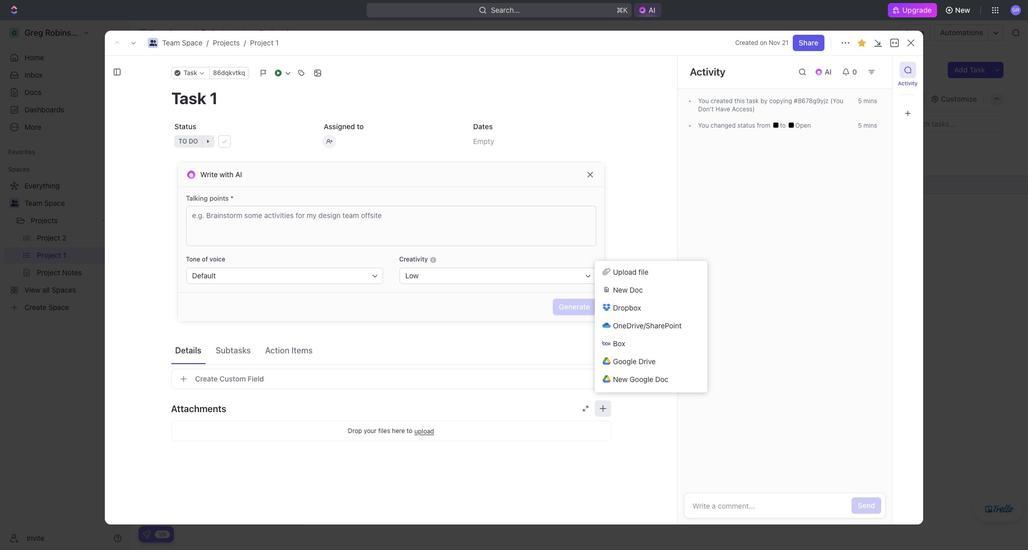 Task type: describe. For each thing, give the bounding box(es) containing it.
upgrade link
[[888, 3, 937, 17]]

here
[[392, 428, 405, 435]]

assigned
[[324, 122, 355, 131]]

automations
[[941, 28, 983, 37]]

search...
[[491, 6, 520, 14]]

86dqkvtkq button
[[209, 67, 249, 79]]

field
[[248, 375, 264, 384]]

onedrive/sharepoint
[[613, 322, 682, 330]]

automations button
[[935, 25, 988, 40]]

talking
[[186, 194, 208, 203]]

5 for changed status from
[[858, 122, 862, 129]]

customize button
[[928, 92, 980, 106]]

box
[[613, 339, 625, 348]]

subtasks
[[216, 346, 251, 355]]

create custom field
[[195, 375, 264, 384]]

getting started
[[147, 389, 218, 401]]

2 vertical spatial project
[[155, 61, 201, 78]]

files
[[378, 428, 390, 435]]

subtasks button
[[212, 341, 255, 360]]

0 vertical spatial add
[[954, 65, 968, 74]]

1 vertical spatial add
[[231, 147, 242, 155]]

spaces
[[8, 166, 30, 173]]

send button
[[852, 498, 881, 515]]

‎task 2
[[184, 199, 205, 207]]

#8678g9yjz (you don't have access)
[[698, 97, 844, 113]]

doc inside button
[[655, 375, 669, 384]]

user group image inside tree
[[10, 201, 18, 207]]

1 inside ‎task 1 link
[[201, 181, 204, 190]]

drive
[[639, 357, 656, 366]]

you for created this task by copying
[[698, 97, 709, 105]]

0 vertical spatial projects
[[211, 28, 238, 37]]

copying
[[769, 97, 792, 105]]

1 horizontal spatial share button
[[899, 25, 931, 41]]

0 vertical spatial team space
[[149, 28, 190, 37]]

this
[[735, 97, 745, 105]]

details
[[175, 346, 201, 355]]

list link
[[205, 92, 220, 106]]

dashboards
[[25, 105, 64, 114]]

1 vertical spatial add task button
[[218, 145, 262, 158]]

activity inside task sidebar content "section"
[[690, 66, 726, 78]]

#8678g9yjz
[[794, 97, 829, 105]]

status
[[174, 122, 196, 131]]

nov
[[769, 39, 780, 47]]

2
[[201, 199, 205, 207]]

created
[[735, 39, 758, 47]]

invite
[[27, 534, 44, 543]]

voice
[[210, 256, 225, 263]]

0 vertical spatial project
[[260, 28, 284, 37]]

create for create custom field
[[195, 375, 218, 384]]

(you
[[831, 97, 844, 105]]

projects inside "link"
[[31, 216, 58, 225]]

new for new
[[955, 6, 971, 14]]

created on nov 21
[[735, 39, 789, 47]]

tone
[[186, 256, 200, 263]]

docs
[[25, 88, 41, 97]]

task
[[747, 97, 759, 105]]

google drive button
[[595, 353, 707, 371]]

home
[[25, 53, 44, 62]]

list
[[207, 94, 220, 103]]

0 vertical spatial space
[[169, 28, 190, 37]]

dropbox button
[[595, 299, 707, 317]]

task sidebar navigation tab list
[[897, 62, 919, 122]]

favorites button
[[4, 146, 39, 159]]

favorites
[[8, 148, 35, 156]]

create a workspace
[[161, 439, 228, 448]]

‎task for ‎task 2
[[184, 199, 199, 207]]

of
[[202, 256, 208, 263]]

1 horizontal spatial user group image
[[140, 30, 146, 35]]

1 vertical spatial 3
[[201, 217, 206, 225]]

file
[[639, 268, 649, 277]]

attachments
[[171, 404, 226, 415]]

create custom field button
[[171, 369, 611, 390]]

Search tasks... text field
[[901, 116, 1003, 131]]

created
[[711, 97, 733, 105]]

items
[[292, 346, 313, 355]]

21
[[782, 39, 789, 47]]

0 horizontal spatial doc
[[630, 286, 643, 294]]

search button
[[853, 92, 893, 106]]

activity inside task sidebar navigation tab list
[[898, 80, 918, 86]]

workspace
[[191, 439, 228, 448]]

dashboards link
[[4, 102, 126, 118]]

new google doc button
[[595, 371, 707, 389]]

write with ai
[[200, 170, 242, 179]]

0 vertical spatial add task button
[[948, 62, 991, 78]]

drop your files here to upload
[[348, 428, 434, 436]]

new for new doc
[[613, 286, 628, 294]]

task up customize
[[970, 65, 985, 74]]

‎task for ‎task 1
[[184, 181, 199, 190]]

1/5
[[159, 532, 166, 538]]

e.g. Brainstorm some activities for my design team offsite text field
[[186, 206, 596, 247]]

0 vertical spatial upload
[[613, 268, 637, 277]]

status
[[738, 122, 755, 129]]

upload inside drop your files here to upload
[[415, 428, 434, 436]]

from
[[757, 122, 771, 129]]

create for create a workspace
[[161, 439, 183, 448]]

upload file
[[613, 268, 649, 277]]

docs link
[[4, 84, 126, 101]]

‎task 1
[[184, 181, 204, 190]]

0 vertical spatial share
[[905, 28, 925, 37]]

assigned to
[[324, 122, 364, 131]]

action
[[265, 346, 289, 355]]

action items
[[265, 346, 313, 355]]

open
[[794, 122, 811, 129]]



Task type: vqa. For each thing, say whether or not it's contained in the screenshot.
'Add' to the top
yes



Task type: locate. For each thing, give the bounding box(es) containing it.
new
[[955, 6, 971, 14], [613, 286, 628, 294], [613, 375, 628, 384]]

1 vertical spatial google
[[630, 375, 653, 384]]

mins for created this task by copying
[[864, 97, 877, 105]]

mins right (you
[[864, 97, 877, 105]]

add task button up customize
[[948, 62, 991, 78]]

onboarding checklist button image
[[143, 531, 151, 539]]

0 horizontal spatial share button
[[793, 35, 825, 51]]

doc down upload file
[[630, 286, 643, 294]]

86dqkvtkq
[[213, 69, 245, 77]]

0 horizontal spatial add
[[184, 234, 197, 243]]

2 5 from the top
[[858, 122, 862, 129]]

you down don't
[[698, 122, 709, 129]]

google inside new google doc button
[[630, 375, 653, 384]]

you for changed status from
[[698, 122, 709, 129]]

task down task 3 on the left top
[[199, 234, 214, 243]]

team space link
[[137, 27, 192, 39], [162, 38, 203, 47], [25, 195, 124, 212]]

new doc
[[613, 286, 643, 294]]

getting
[[147, 389, 182, 401]]

you up don't
[[698, 97, 709, 105]]

user group image
[[149, 40, 157, 46]]

doc down google drive button
[[655, 375, 669, 384]]

1 vertical spatial upload
[[415, 428, 434, 436]]

1 vertical spatial team space
[[25, 199, 65, 208]]

1 horizontal spatial activity
[[898, 80, 918, 86]]

1
[[286, 28, 289, 37], [275, 38, 279, 47], [204, 61, 211, 78], [201, 181, 204, 190]]

1 vertical spatial project
[[250, 38, 274, 47]]

2 vertical spatial add task button
[[179, 233, 218, 245]]

new for new google doc
[[613, 375, 628, 384]]

sidebar navigation
[[0, 20, 130, 551]]

0 vertical spatial you
[[698, 97, 709, 105]]

5
[[858, 97, 862, 105], [858, 122, 862, 129]]

projects
[[211, 28, 238, 37], [213, 38, 240, 47], [31, 216, 58, 225]]

attachments button
[[171, 397, 611, 422]]

2 5 mins from the top
[[858, 122, 877, 129]]

add up ai
[[231, 147, 242, 155]]

5 left search
[[858, 97, 862, 105]]

don't
[[698, 105, 714, 113]]

1 vertical spatial activity
[[898, 80, 918, 86]]

2 mins from the top
[[864, 122, 877, 129]]

team up user group icon
[[149, 28, 167, 37]]

0 horizontal spatial team space
[[25, 199, 65, 208]]

1 vertical spatial share
[[799, 38, 819, 47]]

add task button down task 3 on the left top
[[179, 233, 218, 245]]

google inside google drive button
[[613, 357, 637, 366]]

1 vertical spatial 5
[[858, 122, 862, 129]]

2 horizontal spatial add
[[954, 65, 968, 74]]

*
[[231, 194, 234, 203]]

new inside "button"
[[955, 6, 971, 14]]

0 vertical spatial add task
[[954, 65, 985, 74]]

creativity
[[399, 256, 430, 263]]

changed status from
[[709, 122, 772, 129]]

0 vertical spatial new
[[955, 6, 971, 14]]

google drive
[[613, 357, 656, 366]]

1 vertical spatial project 1
[[155, 61, 214, 78]]

add task up customize
[[954, 65, 985, 74]]

1 horizontal spatial add task
[[231, 147, 258, 155]]

space inside tree
[[44, 199, 65, 208]]

ai
[[235, 170, 242, 179]]

to right the assigned
[[357, 122, 364, 131]]

new up dropbox
[[613, 286, 628, 294]]

talking points *
[[186, 194, 234, 203]]

create left the a
[[161, 439, 183, 448]]

team
[[149, 28, 167, 37], [162, 38, 180, 47], [25, 199, 42, 208]]

new button
[[941, 2, 977, 18]]

Edit task name text field
[[171, 89, 611, 108]]

team space up user group icon
[[149, 28, 190, 37]]

add task button up ai
[[218, 145, 262, 158]]

tree
[[4, 178, 126, 316]]

task down ‎task 2
[[184, 217, 199, 225]]

1 vertical spatial doc
[[655, 375, 669, 384]]

2 vertical spatial new
[[613, 375, 628, 384]]

0 horizontal spatial activity
[[690, 66, 726, 78]]

‎task
[[184, 181, 199, 190], [184, 199, 199, 207]]

mins for changed status from
[[864, 122, 877, 129]]

google down box at the right of the page
[[613, 357, 637, 366]]

points
[[210, 194, 229, 203]]

‎task up talking
[[184, 181, 199, 190]]

share
[[905, 28, 925, 37], [799, 38, 819, 47]]

1 vertical spatial user group image
[[10, 201, 18, 207]]

have
[[716, 105, 730, 113]]

to right here
[[407, 428, 412, 435]]

dates
[[473, 122, 493, 131]]

to left do
[[167, 147, 176, 155]]

1 vertical spatial mins
[[864, 122, 877, 129]]

hide
[[907, 94, 923, 103]]

0 horizontal spatial create
[[161, 439, 183, 448]]

2 you from the top
[[698, 122, 709, 129]]

hide button
[[895, 92, 926, 106]]

1 horizontal spatial add
[[231, 147, 242, 155]]

share right "21"
[[799, 38, 819, 47]]

2 vertical spatial team
[[25, 199, 42, 208]]

upload right here
[[415, 428, 434, 436]]

project
[[260, 28, 284, 37], [250, 38, 274, 47], [155, 61, 201, 78]]

activity up created
[[690, 66, 726, 78]]

5 down the search button
[[858, 122, 862, 129]]

do
[[178, 147, 187, 155]]

by
[[761, 97, 768, 105]]

create inside button
[[195, 375, 218, 384]]

share button down upgrade link
[[899, 25, 931, 41]]

access)
[[732, 105, 755, 113]]

2 horizontal spatial add task
[[954, 65, 985, 74]]

0 horizontal spatial add task
[[184, 234, 214, 243]]

projects link
[[198, 27, 241, 39], [213, 38, 240, 47], [31, 213, 97, 229]]

details button
[[171, 341, 205, 360]]

2 ‎task from the top
[[184, 199, 199, 207]]

0 vertical spatial user group image
[[140, 30, 146, 35]]

1 you from the top
[[698, 97, 709, 105]]

changed
[[711, 122, 736, 129]]

⌘k
[[617, 6, 628, 14]]

1 horizontal spatial doc
[[655, 375, 669, 384]]

1 mins from the top
[[864, 97, 877, 105]]

1 vertical spatial add task
[[231, 147, 258, 155]]

1 horizontal spatial upload
[[613, 268, 637, 277]]

add task up ai
[[231, 147, 258, 155]]

3 down 2
[[201, 217, 206, 225]]

google down drive at the right
[[630, 375, 653, 384]]

tree containing team space
[[4, 178, 126, 316]]

complete
[[162, 407, 190, 414]]

5 for created this task by copying
[[858, 97, 862, 105]]

5 mins down the search button
[[858, 122, 877, 129]]

doc
[[630, 286, 643, 294], [655, 375, 669, 384]]

5 mins for created this task by copying
[[858, 97, 877, 105]]

1 vertical spatial ‎task
[[184, 199, 199, 207]]

1 horizontal spatial create
[[195, 375, 218, 384]]

box button
[[595, 335, 707, 353]]

0 vertical spatial doc
[[630, 286, 643, 294]]

team space down spaces
[[25, 199, 65, 208]]

to inside drop your files here to upload
[[407, 428, 412, 435]]

1 vertical spatial projects
[[213, 38, 240, 47]]

inbox link
[[4, 67, 126, 83]]

0 horizontal spatial project 1
[[155, 61, 214, 78]]

on
[[760, 39, 767, 47]]

1 horizontal spatial team space
[[149, 28, 190, 37]]

1 5 mins from the top
[[858, 97, 877, 105]]

share button right "21"
[[793, 35, 825, 51]]

share down upgrade link
[[905, 28, 925, 37]]

team inside tree
[[25, 199, 42, 208]]

1 vertical spatial space
[[182, 38, 203, 47]]

write
[[200, 170, 218, 179]]

new down 'google drive'
[[613, 375, 628, 384]]

0 vertical spatial ‎task
[[184, 181, 199, 190]]

0 horizontal spatial upload
[[415, 428, 434, 436]]

2 vertical spatial space
[[44, 199, 65, 208]]

1 vertical spatial create
[[161, 439, 183, 448]]

0 vertical spatial 5
[[858, 97, 862, 105]]

tone of voice
[[186, 256, 225, 263]]

0 vertical spatial 5 mins
[[858, 97, 877, 105]]

generate button
[[553, 299, 596, 316]]

create up started
[[195, 375, 218, 384]]

drop
[[348, 428, 362, 435]]

search
[[866, 94, 890, 103]]

task 3
[[184, 217, 206, 225]]

action items button
[[261, 341, 317, 360]]

3 right do
[[199, 147, 203, 155]]

0 vertical spatial mins
[[864, 97, 877, 105]]

a
[[185, 439, 189, 448]]

1 ‎task from the top
[[184, 181, 199, 190]]

‎task 2 link
[[181, 196, 332, 211]]

activity
[[690, 66, 726, 78], [898, 80, 918, 86]]

team down spaces
[[25, 199, 42, 208]]

add up customize
[[954, 65, 968, 74]]

to left open
[[780, 122, 788, 129]]

inbox
[[25, 71, 42, 79]]

add task down task 3 on the left top
[[184, 234, 214, 243]]

home link
[[4, 50, 126, 66]]

new up automations
[[955, 6, 971, 14]]

2 vertical spatial add task
[[184, 234, 214, 243]]

5 mins
[[858, 97, 877, 105], [858, 122, 877, 129]]

upload button
[[415, 428, 434, 436]]

generate
[[559, 303, 590, 312]]

upload up the new doc
[[613, 268, 637, 277]]

0 vertical spatial create
[[195, 375, 218, 384]]

task sidebar content section
[[677, 56, 892, 525]]

activity up 'hide' dropdown button
[[898, 80, 918, 86]]

project 1 link
[[247, 27, 292, 39], [250, 38, 279, 47]]

5 mins right (you
[[858, 97, 877, 105]]

task
[[970, 65, 985, 74], [244, 147, 258, 155], [184, 217, 199, 225], [199, 234, 214, 243]]

3
[[199, 147, 203, 155], [201, 217, 206, 225]]

0 vertical spatial team
[[149, 28, 167, 37]]

mins down the search button
[[864, 122, 877, 129]]

2 vertical spatial add
[[184, 234, 197, 243]]

dropbox
[[613, 304, 641, 312]]

onboarding checklist button element
[[143, 531, 151, 539]]

user group image
[[140, 30, 146, 35], [10, 201, 18, 207]]

0 horizontal spatial share
[[799, 38, 819, 47]]

team right user group icon
[[162, 38, 180, 47]]

1 vertical spatial you
[[698, 122, 709, 129]]

custom
[[220, 375, 246, 384]]

tree inside sidebar navigation
[[4, 178, 126, 316]]

0 vertical spatial google
[[613, 357, 637, 366]]

team space
[[149, 28, 190, 37], [25, 199, 65, 208]]

share button
[[899, 25, 931, 41], [793, 35, 825, 51]]

to inside task sidebar content "section"
[[780, 122, 788, 129]]

team space / projects / project 1
[[162, 38, 279, 47]]

0 vertical spatial 3
[[199, 147, 203, 155]]

new google doc
[[613, 375, 669, 384]]

team space inside sidebar navigation
[[25, 199, 65, 208]]

send
[[858, 502, 875, 511]]

1 horizontal spatial project 1
[[260, 28, 289, 37]]

new inside button
[[613, 375, 628, 384]]

0 horizontal spatial user group image
[[10, 201, 18, 207]]

5 mins for changed status from
[[858, 122, 877, 129]]

board
[[168, 94, 188, 103]]

2 vertical spatial projects
[[31, 216, 58, 225]]

1 5 from the top
[[858, 97, 862, 105]]

1 vertical spatial team
[[162, 38, 180, 47]]

1 horizontal spatial share
[[905, 28, 925, 37]]

add down task 3 on the left top
[[184, 234, 197, 243]]

0 vertical spatial project 1
[[260, 28, 289, 37]]

0 vertical spatial activity
[[690, 66, 726, 78]]

1 vertical spatial new
[[613, 286, 628, 294]]

1 vertical spatial 5 mins
[[858, 122, 877, 129]]

customize
[[941, 94, 977, 103]]

‎task left 2
[[184, 199, 199, 207]]

task up ‎task 1 link
[[244, 147, 258, 155]]

projects link inside sidebar navigation
[[31, 213, 97, 229]]



